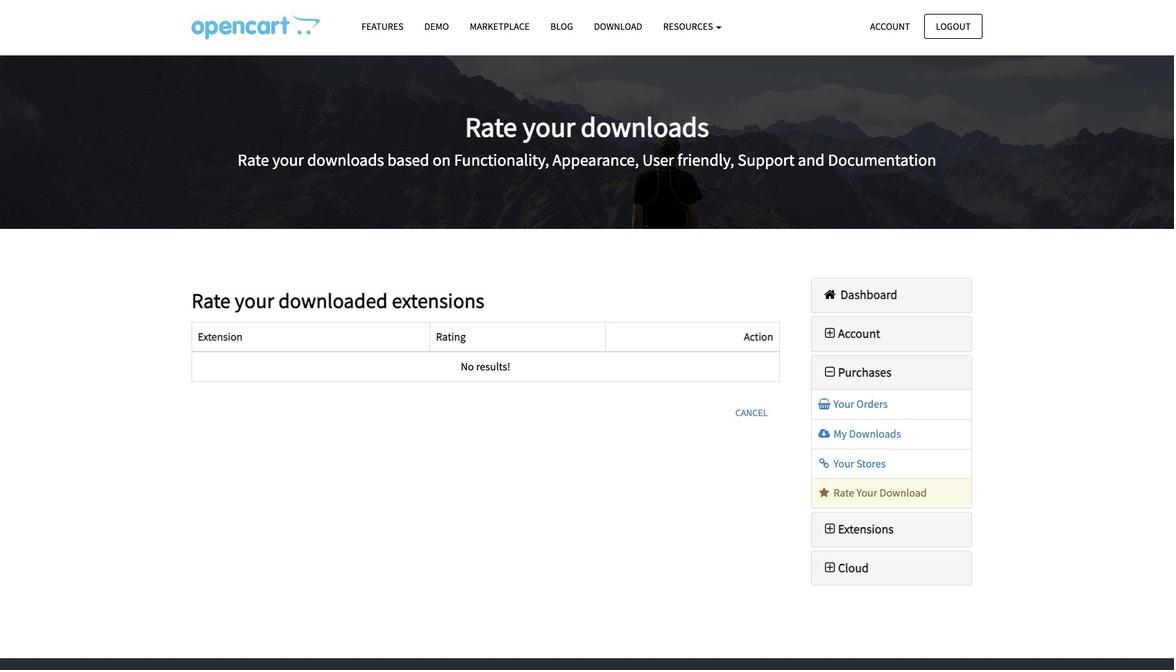 Task type: vqa. For each thing, say whether or not it's contained in the screenshot.
'OpenCart - Extension Rating' image
yes



Task type: locate. For each thing, give the bounding box(es) containing it.
friendly,
[[678, 149, 735, 171]]

download
[[594, 20, 643, 33], [880, 486, 927, 500]]

downloaded
[[278, 287, 388, 314]]

account
[[870, 20, 910, 32], [838, 325, 881, 341]]

2 vertical spatial your
[[857, 486, 878, 500]]

account link for features link
[[859, 14, 922, 39]]

extension
[[198, 329, 243, 343]]

1 vertical spatial account link
[[822, 325, 881, 341]]

marketplace
[[470, 20, 530, 33]]

cloud download image
[[817, 428, 832, 439]]

plus square o image for cloud
[[822, 562, 838, 574]]

cancel link
[[724, 400, 780, 426]]

1 vertical spatial your
[[834, 456, 855, 470]]

1 vertical spatial downloads
[[307, 149, 384, 171]]

your
[[523, 109, 575, 144], [272, 149, 304, 171], [235, 287, 274, 314]]

2 plus square o image from the top
[[822, 562, 838, 574]]

plus square o image for account
[[822, 327, 838, 340]]

your right link image
[[834, 456, 855, 470]]

2 vertical spatial your
[[235, 287, 274, 314]]

0 vertical spatial your
[[523, 109, 575, 144]]

results!
[[476, 360, 511, 373]]

star image
[[817, 487, 832, 498]]

download right blog
[[594, 20, 643, 33]]

plus square o image inside cloud link
[[822, 562, 838, 574]]

logout
[[936, 20, 971, 32]]

user
[[643, 149, 674, 171]]

dashboard link
[[822, 287, 898, 303]]

and
[[798, 149, 825, 171]]

your down stores
[[857, 486, 878, 500]]

1 plus square o image from the top
[[822, 327, 838, 340]]

extensions
[[838, 521, 894, 537]]

your right shopping basket image
[[834, 397, 855, 411]]

plus square o image
[[822, 327, 838, 340], [822, 562, 838, 574]]

stores
[[857, 456, 886, 470]]

plus square o image inside the account link
[[822, 327, 838, 340]]

your for downloads
[[523, 109, 575, 144]]

1 horizontal spatial download
[[880, 486, 927, 500]]

0 vertical spatial account
[[870, 20, 910, 32]]

account link left logout link
[[859, 14, 922, 39]]

1 vertical spatial plus square o image
[[822, 562, 838, 574]]

account link up purchases link
[[822, 325, 881, 341]]

download link
[[584, 15, 653, 39]]

your for downloaded
[[235, 287, 274, 314]]

documentation
[[828, 149, 937, 171]]

0 vertical spatial account link
[[859, 14, 922, 39]]

blog
[[551, 20, 573, 33]]

no
[[461, 360, 474, 373]]

rate
[[465, 109, 517, 144], [238, 149, 269, 171], [192, 287, 231, 314], [834, 486, 855, 500]]

downloads
[[581, 109, 709, 144], [307, 149, 384, 171]]

0 vertical spatial downloads
[[581, 109, 709, 144]]

your stores link
[[817, 456, 886, 470]]

account link
[[859, 14, 922, 39], [822, 325, 881, 341]]

0 vertical spatial plus square o image
[[822, 327, 838, 340]]

based
[[388, 149, 429, 171]]

plus square o image down home image
[[822, 327, 838, 340]]

features link
[[351, 15, 414, 39]]

1 vertical spatial your
[[272, 149, 304, 171]]

functionality,
[[454, 149, 549, 171]]

plus square o image down plus square o image at the right bottom of page
[[822, 562, 838, 574]]

on
[[433, 149, 451, 171]]

orders
[[857, 397, 888, 411]]

blog link
[[540, 15, 584, 39]]

account down dashboard link
[[838, 325, 881, 341]]

purchases
[[838, 364, 892, 380]]

cloud link
[[822, 560, 869, 576]]

rate for download
[[834, 486, 855, 500]]

support
[[738, 149, 795, 171]]

rate your download
[[832, 486, 927, 500]]

1 vertical spatial download
[[880, 486, 927, 500]]

extensions link
[[822, 521, 894, 537]]

account left logout
[[870, 20, 910, 32]]

download down stores
[[880, 486, 927, 500]]

0 vertical spatial your
[[834, 397, 855, 411]]

downloads left based
[[307, 149, 384, 171]]

account link for dashboard link
[[822, 325, 881, 341]]

your
[[834, 397, 855, 411], [834, 456, 855, 470], [857, 486, 878, 500]]

your stores
[[832, 456, 886, 470]]

downloads up the user
[[581, 109, 709, 144]]

appearance,
[[553, 149, 639, 171]]

logout link
[[924, 14, 983, 39]]

0 horizontal spatial download
[[594, 20, 643, 33]]

your orders link
[[817, 397, 888, 411]]

my downloads
[[832, 427, 901, 441]]



Task type: describe. For each thing, give the bounding box(es) containing it.
action
[[744, 329, 774, 343]]

downloads
[[849, 427, 901, 441]]

dashboard
[[838, 287, 898, 303]]

minus square o image
[[822, 366, 838, 379]]

rating
[[436, 329, 466, 343]]

rate your download link
[[817, 486, 927, 500]]

resources
[[663, 20, 715, 33]]

extensions
[[392, 287, 485, 314]]

1 vertical spatial account
[[838, 325, 881, 341]]

plus square o image
[[822, 523, 838, 536]]

1 horizontal spatial downloads
[[581, 109, 709, 144]]

link image
[[817, 458, 832, 469]]

cloud
[[838, 560, 869, 576]]

shopping basket image
[[817, 399, 832, 410]]

rate for downloads
[[465, 109, 517, 144]]

opencart - extension rating image
[[192, 15, 320, 40]]

marketplace link
[[459, 15, 540, 39]]

0 vertical spatial download
[[594, 20, 643, 33]]

features
[[362, 20, 404, 33]]

0 horizontal spatial downloads
[[307, 149, 384, 171]]

your orders
[[832, 397, 888, 411]]

my downloads link
[[817, 427, 901, 441]]

home image
[[822, 289, 838, 301]]

demo link
[[414, 15, 459, 39]]

rate your downloaded extensions
[[192, 287, 485, 314]]

demo
[[424, 20, 449, 33]]

rate for downloaded
[[192, 287, 231, 314]]

your for your orders
[[834, 397, 855, 411]]

purchases link
[[822, 364, 892, 380]]

no results!
[[461, 360, 511, 373]]

my
[[834, 427, 847, 441]]

cancel
[[736, 407, 768, 419]]

your for your stores
[[834, 456, 855, 470]]

resources link
[[653, 15, 733, 39]]

rate your downloads rate your downloads based on functionality, appearance, user friendly, support and documentation
[[238, 109, 937, 171]]



